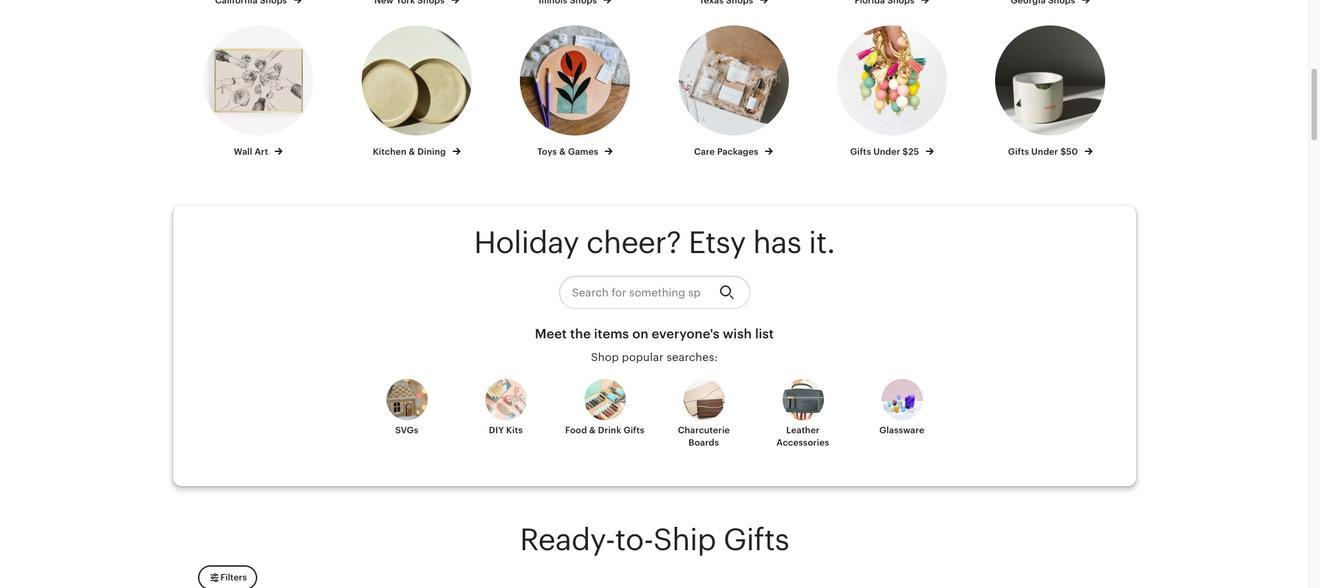 Task type: vqa. For each thing, say whether or not it's contained in the screenshot.
$50
yes



Task type: locate. For each thing, give the bounding box(es) containing it.
drink
[[598, 425, 622, 436]]

accessories
[[777, 438, 830, 448]]

food & drink gifts
[[565, 425, 645, 436]]

0 horizontal spatial &
[[409, 146, 415, 157]]

under left $25
[[874, 146, 901, 157]]

list
[[755, 327, 774, 342]]

food & drink gifts link
[[564, 379, 646, 448]]

& right toys
[[560, 146, 566, 157]]

under inside "link"
[[1032, 146, 1059, 157]]

packages
[[717, 146, 759, 157]]

dining
[[418, 146, 446, 157]]

None search field
[[559, 276, 750, 309]]

holiday cheer? etsy has it.
[[474, 226, 835, 260]]

charcuterie boards link
[[663, 379, 746, 450]]

& for games
[[560, 146, 566, 157]]

toys
[[538, 146, 557, 157]]

wall art link
[[192, 25, 325, 158]]

kitchen & dining link
[[350, 25, 484, 158]]

0 horizontal spatial under
[[874, 146, 901, 157]]

& right food
[[590, 425, 596, 436]]

it.
[[809, 226, 835, 260]]

& for drink
[[590, 425, 596, 436]]

1 under from the left
[[874, 146, 901, 157]]

everyone's
[[652, 327, 720, 342]]

filters
[[221, 572, 247, 582]]

1 horizontal spatial under
[[1032, 146, 1059, 157]]

leather accessories
[[777, 425, 830, 448]]

gifts under $50 link
[[984, 25, 1118, 158]]

meet
[[535, 327, 567, 342]]

& for dining
[[409, 146, 415, 157]]

2 under from the left
[[1032, 146, 1059, 157]]

holiday
[[474, 226, 579, 260]]

leather accessories link
[[762, 379, 845, 450]]

gifts inside "link"
[[1009, 146, 1030, 157]]

under left $50
[[1032, 146, 1059, 157]]

$25
[[903, 146, 920, 157]]

boards
[[689, 438, 720, 448]]

toys & games link
[[509, 25, 642, 158]]

under
[[874, 146, 901, 157], [1032, 146, 1059, 157]]

diy kits
[[489, 425, 523, 436]]

$50
[[1061, 146, 1079, 157]]

gifts
[[851, 146, 872, 157], [1009, 146, 1030, 157], [624, 425, 645, 436], [724, 523, 789, 557]]

meet the items on everyone's wish list
[[535, 327, 774, 342]]

kitchen
[[373, 146, 407, 157]]

2 horizontal spatial &
[[590, 425, 596, 436]]

shop
[[591, 351, 619, 364]]

& left the dining
[[409, 146, 415, 157]]

1 horizontal spatial &
[[560, 146, 566, 157]]

&
[[409, 146, 415, 157], [560, 146, 566, 157], [590, 425, 596, 436]]

diy
[[489, 425, 504, 436]]

gifts under $50
[[1009, 146, 1081, 157]]

popular
[[622, 351, 664, 364]]

food
[[565, 425, 587, 436]]



Task type: describe. For each thing, give the bounding box(es) containing it.
care packages
[[694, 146, 761, 157]]

Search for something special text field
[[559, 276, 708, 309]]

wall art
[[234, 146, 271, 157]]

art
[[255, 146, 268, 157]]

shop popular searches:
[[591, 351, 718, 364]]

filters button
[[198, 565, 257, 588]]

svgs link
[[366, 379, 448, 448]]

items
[[594, 327, 629, 342]]

games
[[568, 146, 599, 157]]

diy kits link
[[465, 379, 547, 448]]

has
[[753, 226, 802, 260]]

under for $50
[[1032, 146, 1059, 157]]

ready-to-ship gifts
[[520, 523, 789, 557]]

care
[[694, 146, 715, 157]]

glassware
[[880, 425, 925, 436]]

toys & games
[[538, 146, 601, 157]]

ship
[[653, 523, 716, 557]]

glassware link
[[861, 379, 944, 448]]

searches:
[[667, 351, 718, 364]]

leather
[[787, 425, 820, 436]]

wish
[[723, 327, 752, 342]]

svgs
[[395, 425, 419, 436]]

kits
[[507, 425, 523, 436]]

cheer?
[[587, 226, 681, 260]]

etsy
[[689, 226, 746, 260]]

wall
[[234, 146, 253, 157]]

ready-
[[520, 523, 615, 557]]

on
[[633, 327, 649, 342]]

gifts under $25
[[851, 146, 922, 157]]

care packages link
[[667, 25, 801, 158]]

under for $25
[[874, 146, 901, 157]]

gifts under $25 link
[[826, 25, 959, 158]]

kitchen & dining
[[373, 146, 449, 157]]

charcuterie boards
[[678, 425, 730, 448]]

to-
[[615, 523, 654, 557]]

the
[[570, 327, 591, 342]]

charcuterie
[[678, 425, 730, 436]]



